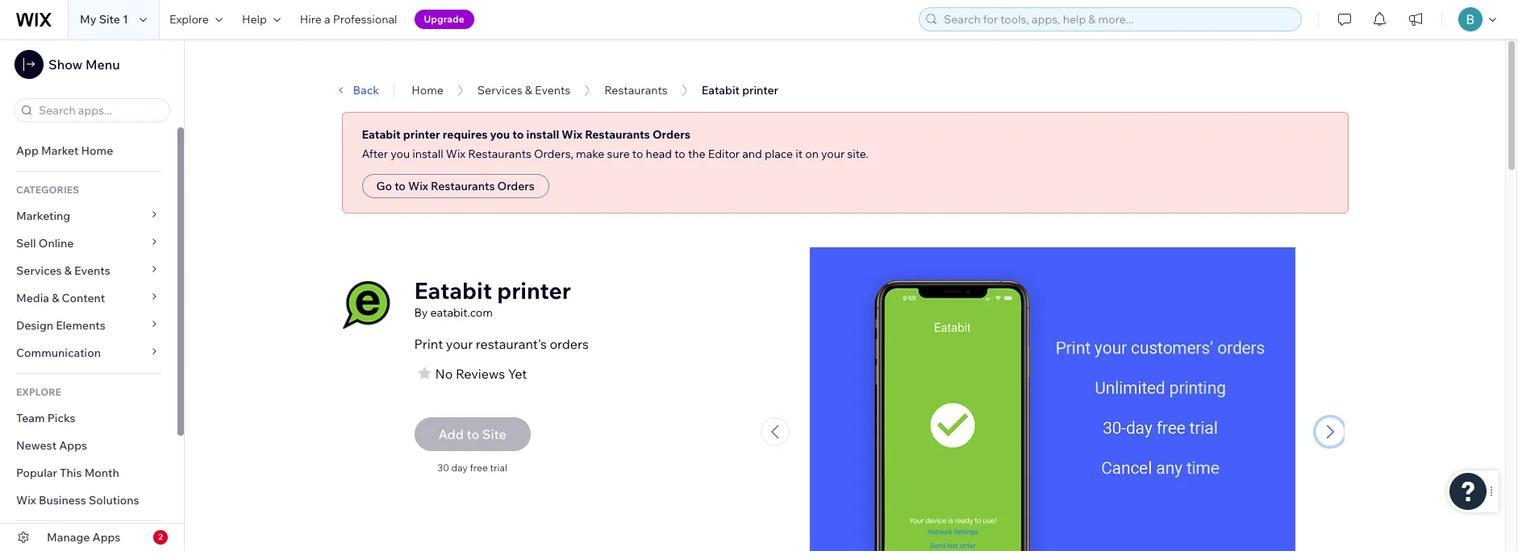 Task type: describe. For each thing, give the bounding box(es) containing it.
sell
[[16, 236, 36, 251]]

team picks link
[[0, 405, 177, 432]]

site
[[99, 12, 120, 27]]

orders
[[550, 336, 589, 353]]

after
[[362, 147, 388, 161]]

marketing link
[[0, 203, 177, 230]]

Search for tools, apps, help & more... field
[[939, 8, 1297, 31]]

media
[[16, 291, 49, 306]]

& for media & content 'link'
[[52, 291, 59, 306]]

0 horizontal spatial you
[[391, 147, 410, 161]]

on
[[805, 147, 819, 161]]

manage apps
[[47, 531, 120, 545]]

apps for manage apps
[[92, 531, 120, 545]]

popular this month
[[16, 466, 119, 481]]

hire a professional
[[300, 12, 397, 27]]

show menu button
[[15, 50, 120, 79]]

home inside sidebar element
[[81, 144, 113, 158]]

explore
[[16, 386, 61, 399]]

editor
[[708, 147, 740, 161]]

the
[[688, 147, 706, 161]]

design elements link
[[0, 312, 177, 340]]

app
[[16, 144, 39, 158]]

eatabit printer by eatabit.com
[[414, 277, 571, 320]]

trial
[[490, 462, 508, 474]]

a
[[324, 12, 330, 27]]

1
[[123, 12, 128, 27]]

day
[[451, 462, 468, 474]]

1 vertical spatial services & events link
[[0, 257, 177, 285]]

newest
[[16, 439, 57, 453]]

communication
[[16, 346, 103, 361]]

app market home
[[16, 144, 113, 158]]

back
[[353, 83, 379, 98]]

make
[[576, 147, 605, 161]]

hire
[[300, 12, 322, 27]]

wix business solutions link
[[0, 487, 177, 515]]

head
[[646, 147, 672, 161]]

upgrade
[[424, 13, 465, 25]]

media & content
[[16, 291, 105, 306]]

Search apps... field
[[34, 99, 165, 122]]

go to wix restaurants orders
[[376, 179, 535, 194]]

by
[[414, 306, 428, 320]]

this
[[60, 466, 82, 481]]

30 day free trial
[[437, 462, 508, 474]]

solutions
[[89, 494, 139, 508]]

to left 'the'
[[675, 147, 686, 161]]

print your restaurant's orders
[[414, 336, 589, 353]]

back button
[[334, 83, 379, 98]]

hire a professional link
[[290, 0, 407, 39]]

manage
[[47, 531, 90, 545]]

show menu
[[48, 56, 120, 73]]

restaurants link
[[604, 83, 668, 98]]

wix down the requires
[[446, 147, 466, 161]]

to right sure
[[632, 147, 643, 161]]

reviews
[[456, 366, 505, 382]]

help button
[[232, 0, 290, 39]]

wix inside button
[[408, 179, 428, 194]]

professional
[[333, 12, 397, 27]]

media & content link
[[0, 285, 177, 312]]

1 horizontal spatial you
[[490, 127, 510, 142]]

eatabit printer
[[702, 83, 779, 98]]

printer for eatabit printer
[[742, 83, 779, 98]]

my site 1
[[80, 12, 128, 27]]

services inside sidebar element
[[16, 264, 62, 278]]

restaurants inside button
[[431, 179, 495, 194]]

0 vertical spatial services & events link
[[477, 83, 571, 98]]

1 vertical spatial install
[[412, 147, 443, 161]]

explore
[[169, 12, 209, 27]]

upgrade button
[[414, 10, 474, 29]]

elements
[[56, 319, 106, 333]]

orders inside eatabit printer requires you to install wix restaurants orders after you install wix restaurants orders, make sure to head to the editor and place it on your site.
[[653, 127, 691, 142]]

show
[[48, 56, 83, 73]]

marketing
[[16, 209, 70, 223]]

communication link
[[0, 340, 177, 367]]

print
[[414, 336, 443, 353]]

help
[[242, 12, 267, 27]]

team picks
[[16, 411, 76, 426]]

1 horizontal spatial services
[[477, 83, 522, 98]]

sell online link
[[0, 230, 177, 257]]

eatabit printer button
[[694, 78, 787, 102]]

eatabit for eatabit printer requires you to install wix restaurants orders after you install wix restaurants orders, make sure to head to the editor and place it on your site.
[[362, 127, 401, 142]]

month
[[84, 466, 119, 481]]

go to wix restaurants orders button
[[362, 174, 549, 198]]



Task type: vqa. For each thing, say whether or not it's contained in the screenshot.
rightmost Add
no



Task type: locate. For each thing, give the bounding box(es) containing it.
0 vertical spatial services & events
[[477, 83, 571, 98]]

install up orders,
[[526, 127, 559, 142]]

orders down orders,
[[497, 179, 535, 194]]

eatabit up the editor at the left of page
[[702, 83, 740, 98]]

you right after
[[391, 147, 410, 161]]

1 vertical spatial eatabit.com
[[430, 306, 493, 320]]

1 vertical spatial eatabit
[[362, 127, 401, 142]]

sure
[[607, 147, 630, 161]]

orders,
[[534, 147, 574, 161]]

install down the requires
[[412, 147, 443, 161]]

services & events
[[477, 83, 571, 98], [16, 264, 110, 278]]

printer left the requires
[[403, 127, 440, 142]]

wix right go
[[408, 179, 428, 194]]

eatabit printer requires you to install wix restaurants orders after you install wix restaurants orders, make sure to head to the editor and place it on your site.
[[362, 127, 869, 161]]

1 vertical spatial your
[[446, 336, 473, 353]]

printer
[[742, 83, 779, 98], [403, 127, 440, 142], [497, 277, 571, 305]]

your right the on
[[821, 147, 845, 161]]

0 vertical spatial apps
[[59, 439, 87, 453]]

place
[[765, 147, 793, 161]]

eatabit for eatabit printer
[[702, 83, 740, 98]]

orders
[[653, 127, 691, 142], [497, 179, 535, 194]]

apps for newest apps
[[59, 439, 87, 453]]

to inside button
[[395, 179, 406, 194]]

and
[[742, 147, 762, 161]]

1 vertical spatial apps
[[92, 531, 120, 545]]

1 vertical spatial home
[[81, 144, 113, 158]]

services & events up orders,
[[477, 83, 571, 98]]

0 vertical spatial your
[[821, 147, 845, 161]]

orders up head
[[653, 127, 691, 142]]

0 vertical spatial install
[[526, 127, 559, 142]]

0 horizontal spatial services & events link
[[0, 257, 177, 285]]

1 vertical spatial events
[[74, 264, 110, 278]]

eatabit.com inside eatabit printer by eatabit.com
[[430, 306, 493, 320]]

eatabit printer preview 1 image
[[810, 248, 1296, 552]]

wix business solutions
[[16, 494, 139, 508]]

home link
[[412, 83, 444, 98]]

0 horizontal spatial printer
[[403, 127, 440, 142]]

eatabit.com
[[309, 66, 371, 81], [430, 306, 493, 320]]

no
[[435, 366, 453, 382]]

0 horizontal spatial orders
[[497, 179, 535, 194]]

eatabit up after
[[362, 127, 401, 142]]

1 horizontal spatial orders
[[653, 127, 691, 142]]

services up the requires
[[477, 83, 522, 98]]

printer for eatabit printer requires you to install wix restaurants orders after you install wix restaurants orders, make sure to head to the editor and place it on your site.
[[403, 127, 440, 142]]

wix inside sidebar element
[[16, 494, 36, 508]]

requires
[[443, 127, 488, 142]]

1 horizontal spatial events
[[535, 83, 571, 98]]

menu
[[85, 56, 120, 73]]

1 vertical spatial services & events
[[16, 264, 110, 278]]

categories
[[16, 184, 79, 196]]

0 horizontal spatial services
[[16, 264, 62, 278]]

1 vertical spatial you
[[391, 147, 410, 161]]

your
[[821, 147, 845, 161], [446, 336, 473, 353]]

yet
[[508, 366, 527, 382]]

1 horizontal spatial services & events
[[477, 83, 571, 98]]

your inside eatabit printer requires you to install wix restaurants orders after you install wix restaurants orders, make sure to head to the editor and place it on your site.
[[821, 147, 845, 161]]

services
[[477, 83, 522, 98], [16, 264, 62, 278]]

app market home link
[[0, 137, 177, 165]]

printer for eatabit printer by eatabit.com
[[497, 277, 571, 305]]

eatabit.com right by
[[430, 306, 493, 320]]

1 horizontal spatial your
[[821, 147, 845, 161]]

1 vertical spatial printer
[[403, 127, 440, 142]]

1 horizontal spatial home
[[412, 83, 444, 98]]

eatabit
[[702, 83, 740, 98], [362, 127, 401, 142], [414, 277, 492, 305]]

team
[[16, 411, 45, 426]]

content
[[62, 291, 105, 306]]

printer inside button
[[742, 83, 779, 98]]

wix down 'popular'
[[16, 494, 36, 508]]

apps down solutions
[[92, 531, 120, 545]]

popular this month link
[[0, 460, 177, 487]]

you
[[490, 127, 510, 142], [391, 147, 410, 161]]

& inside 'link'
[[52, 291, 59, 306]]

services & events inside sidebar element
[[16, 264, 110, 278]]

0 vertical spatial &
[[525, 83, 532, 98]]

to right the requires
[[513, 127, 524, 142]]

to
[[513, 127, 524, 142], [632, 147, 643, 161], [675, 147, 686, 161], [395, 179, 406, 194]]

0 horizontal spatial apps
[[59, 439, 87, 453]]

your right print
[[446, 336, 473, 353]]

events inside sidebar element
[[74, 264, 110, 278]]

design
[[16, 319, 53, 333]]

it
[[796, 147, 803, 161]]

eatabit printer logo image
[[342, 282, 390, 330]]

my
[[80, 12, 96, 27]]

orders inside button
[[497, 179, 535, 194]]

2 horizontal spatial eatabit
[[702, 83, 740, 98]]

0 horizontal spatial &
[[52, 291, 59, 306]]

0 horizontal spatial home
[[81, 144, 113, 158]]

1 horizontal spatial printer
[[497, 277, 571, 305]]

1 vertical spatial services
[[16, 264, 62, 278]]

0 horizontal spatial events
[[74, 264, 110, 278]]

eatabit up by
[[414, 277, 492, 305]]

1 horizontal spatial install
[[526, 127, 559, 142]]

home right market
[[81, 144, 113, 158]]

1 horizontal spatial services & events link
[[477, 83, 571, 98]]

events up orders,
[[535, 83, 571, 98]]

services & events link up content
[[0, 257, 177, 285]]

you right the requires
[[490, 127, 510, 142]]

0 vertical spatial eatabit.com
[[309, 66, 371, 81]]

printer inside eatabit printer by eatabit.com
[[497, 277, 571, 305]]

0 vertical spatial services
[[477, 83, 522, 98]]

services down sell online
[[16, 264, 62, 278]]

restaurants
[[604, 83, 668, 98], [585, 127, 650, 142], [468, 147, 532, 161], [431, 179, 495, 194]]

services & events link
[[477, 83, 571, 98], [0, 257, 177, 285]]

sell online
[[16, 236, 74, 251]]

1 horizontal spatial eatabit.com
[[430, 306, 493, 320]]

2
[[158, 532, 163, 543]]

site.
[[847, 147, 869, 161]]

&
[[525, 83, 532, 98], [64, 264, 72, 278], [52, 291, 59, 306]]

apps
[[59, 439, 87, 453], [92, 531, 120, 545]]

0 horizontal spatial your
[[446, 336, 473, 353]]

0 horizontal spatial eatabit.com
[[309, 66, 371, 81]]

2 horizontal spatial printer
[[742, 83, 779, 98]]

1 vertical spatial orders
[[497, 179, 535, 194]]

business
[[39, 494, 86, 508]]

2 vertical spatial eatabit
[[414, 277, 492, 305]]

0 vertical spatial orders
[[653, 127, 691, 142]]

eatabit inside eatabit printer by eatabit.com
[[414, 277, 492, 305]]

to right go
[[395, 179, 406, 194]]

0 horizontal spatial eatabit
[[362, 127, 401, 142]]

printer up the and
[[742, 83, 779, 98]]

& for the bottom services & events link
[[64, 264, 72, 278]]

0 horizontal spatial install
[[412, 147, 443, 161]]

restaurant's
[[476, 336, 547, 353]]

newest apps
[[16, 439, 87, 453]]

sidebar element
[[0, 39, 185, 552]]

wix up make on the top left
[[562, 127, 583, 142]]

1 horizontal spatial apps
[[92, 531, 120, 545]]

online
[[39, 236, 74, 251]]

free
[[470, 462, 488, 474]]

2 vertical spatial printer
[[497, 277, 571, 305]]

market
[[41, 144, 79, 158]]

30
[[437, 462, 449, 474]]

1 horizontal spatial eatabit
[[414, 277, 492, 305]]

home up the requires
[[412, 83, 444, 98]]

0 vertical spatial you
[[490, 127, 510, 142]]

wix
[[562, 127, 583, 142], [446, 147, 466, 161], [408, 179, 428, 194], [16, 494, 36, 508]]

0 vertical spatial events
[[535, 83, 571, 98]]

go
[[376, 179, 392, 194]]

0 horizontal spatial services & events
[[16, 264, 110, 278]]

design elements
[[16, 319, 106, 333]]

home
[[412, 83, 444, 98], [81, 144, 113, 158]]

no reviews yet
[[435, 366, 527, 382]]

0 vertical spatial eatabit
[[702, 83, 740, 98]]

0 vertical spatial printer
[[742, 83, 779, 98]]

apps up this
[[59, 439, 87, 453]]

0 vertical spatial home
[[412, 83, 444, 98]]

eatabit inside button
[[702, 83, 740, 98]]

picks
[[47, 411, 76, 426]]

printer inside eatabit printer requires you to install wix restaurants orders after you install wix restaurants orders, make sure to head to the editor and place it on your site.
[[403, 127, 440, 142]]

eatabit.com up back button
[[309, 66, 371, 81]]

1 vertical spatial &
[[64, 264, 72, 278]]

eatabit for eatabit printer by eatabit.com
[[414, 277, 492, 305]]

printer up restaurant's
[[497, 277, 571, 305]]

eatabit inside eatabit printer requires you to install wix restaurants orders after you install wix restaurants orders, make sure to head to the editor and place it on your site.
[[362, 127, 401, 142]]

services & events link up orders,
[[477, 83, 571, 98]]

newest apps link
[[0, 432, 177, 460]]

install
[[526, 127, 559, 142], [412, 147, 443, 161]]

2 horizontal spatial &
[[525, 83, 532, 98]]

1 horizontal spatial &
[[64, 264, 72, 278]]

2 vertical spatial &
[[52, 291, 59, 306]]

popular
[[16, 466, 57, 481]]

events up media & content 'link'
[[74, 264, 110, 278]]

services & events up media & content
[[16, 264, 110, 278]]



